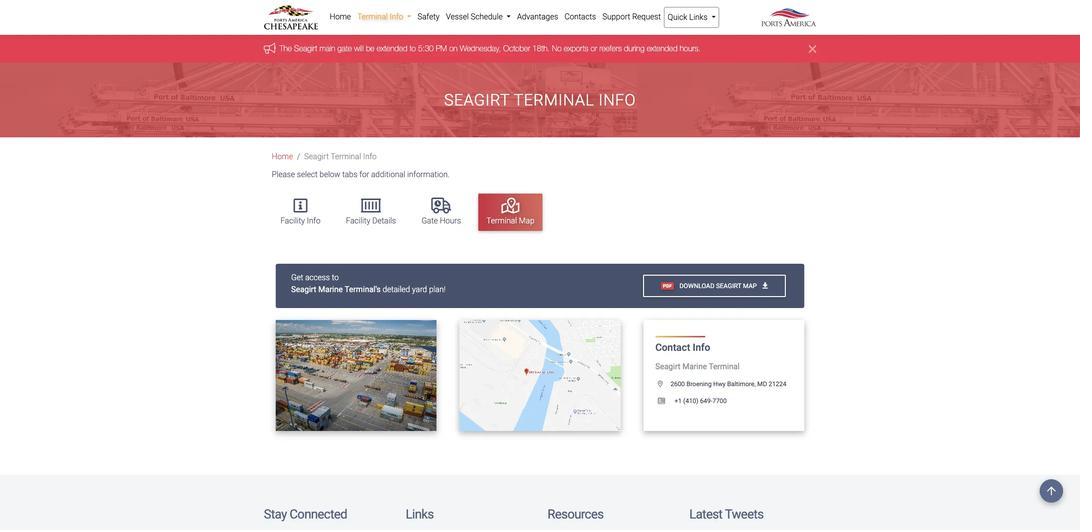 Task type: locate. For each thing, give the bounding box(es) containing it.
info
[[390, 12, 404, 21], [599, 91, 636, 110], [363, 152, 377, 162], [307, 216, 321, 226], [693, 342, 711, 354]]

get inside get  access to seagirt marine terminal's detailed yard plan!
[[291, 273, 303, 282]]

2 horizontal spatial to
[[410, 44, 416, 53]]

baltimore,
[[728, 381, 756, 388]]

get left access
[[291, 273, 303, 282]]

information.
[[408, 170, 450, 179]]

0 horizontal spatial home
[[272, 152, 293, 162]]

resources
[[548, 507, 604, 522]]

1 horizontal spatial links
[[690, 12, 708, 22]]

terminal map
[[487, 216, 535, 226]]

21224
[[769, 381, 787, 388]]

phone office image
[[658, 399, 673, 405]]

home for the leftmost 'home' link
[[272, 152, 293, 162]]

contact info
[[656, 342, 711, 354]]

1 horizontal spatial marine
[[683, 362, 707, 372]]

gate
[[422, 216, 438, 226]]

quick links
[[668, 12, 710, 22]]

0 vertical spatial home
[[330, 12, 351, 21]]

links
[[690, 12, 708, 22], [406, 507, 434, 522]]

info for contact info
[[693, 342, 711, 354]]

main
[[320, 44, 336, 53]]

get directions
[[510, 372, 561, 380]]

map
[[743, 282, 757, 290]]

to
[[410, 44, 416, 53], [332, 273, 339, 282], [347, 372, 355, 380]]

1 extended from the left
[[377, 44, 408, 53]]

marine up broening
[[683, 362, 707, 372]]

contact info tab panel
[[264, 264, 816, 443]]

support request
[[603, 12, 661, 21]]

to inside get  access to seagirt marine terminal's detailed yard plan!
[[332, 273, 339, 282]]

0 vertical spatial get
[[291, 273, 303, 282]]

extended right be
[[377, 44, 408, 53]]

home link
[[327, 7, 354, 27], [272, 152, 293, 162]]

quick links link
[[665, 7, 720, 28]]

download
[[680, 282, 715, 290]]

info for terminal info
[[390, 12, 404, 21]]

home up please
[[272, 152, 293, 162]]

download seagirt map
[[678, 282, 759, 290]]

safety link
[[415, 7, 443, 27]]

marine
[[319, 285, 343, 294], [683, 362, 707, 372]]

2600
[[671, 381, 685, 388]]

get left directions
[[510, 372, 522, 380]]

latest tweets
[[690, 507, 764, 522]]

the seagirt main gate will be extended to 5:30 pm on wednesday, october 18th.  no exports or reefers during extended hours. alert
[[0, 35, 1081, 63]]

extended right during
[[647, 44, 678, 53]]

1 horizontal spatial extended
[[647, 44, 678, 53]]

directions image
[[561, 372, 571, 379]]

bullhorn image
[[264, 43, 280, 54]]

facility details link
[[338, 194, 404, 231]]

gate hours
[[422, 216, 461, 226]]

terminal
[[358, 12, 388, 21], [514, 91, 595, 110], [331, 152, 361, 162], [487, 216, 517, 226], [709, 362, 740, 372]]

5:30
[[419, 44, 434, 53]]

home for the right 'home' link
[[330, 12, 351, 21]]

0 vertical spatial links
[[690, 12, 708, 22]]

terminal info
[[358, 12, 405, 21]]

october
[[504, 44, 531, 53]]

facility info link
[[273, 194, 329, 231]]

marine down access
[[319, 285, 343, 294]]

facility for facility details
[[346, 216, 371, 226]]

0 horizontal spatial facility
[[281, 216, 305, 226]]

facility
[[281, 216, 305, 226], [346, 216, 371, 226]]

1 vertical spatial home link
[[272, 152, 293, 162]]

1 vertical spatial home
[[272, 152, 293, 162]]

info inside tab panel
[[693, 342, 711, 354]]

1 vertical spatial get
[[510, 372, 522, 380]]

pm
[[436, 44, 448, 53]]

seagirt terminal info
[[444, 91, 636, 110], [304, 152, 377, 162]]

get for get  access to seagirt marine terminal's detailed yard plan!
[[291, 273, 303, 282]]

1 vertical spatial links
[[406, 507, 434, 522]]

to left 5:30
[[410, 44, 416, 53]]

to right click
[[347, 372, 355, 380]]

2 facility from the left
[[346, 216, 371, 226]]

info inside tab list
[[307, 216, 321, 226]]

terminal's
[[345, 285, 381, 294]]

0 vertical spatial marine
[[319, 285, 343, 294]]

additional
[[371, 170, 406, 179]]

terminal inside tab list
[[487, 216, 517, 226]]

1 facility from the left
[[281, 216, 305, 226]]

marine inside get  access to seagirt marine terminal's detailed yard plan!
[[319, 285, 343, 294]]

pdf
[[663, 283, 672, 289]]

latest
[[690, 507, 723, 522]]

to inside the seagirt main gate will be extended to 5:30 pm on wednesday, october 18th.  no exports or reefers during extended hours. alert
[[410, 44, 416, 53]]

facility left 'details'
[[346, 216, 371, 226]]

seagirt inside get  access to seagirt marine terminal's detailed yard plan!
[[291, 285, 317, 294]]

or
[[591, 44, 598, 53]]

select
[[297, 170, 318, 179]]

schedule
[[471, 12, 503, 21]]

2 extended from the left
[[647, 44, 678, 53]]

facility down please
[[281, 216, 305, 226]]

1 horizontal spatial facility
[[346, 216, 371, 226]]

get
[[291, 273, 303, 282], [510, 372, 522, 380]]

seagirt marine terminal
[[656, 362, 740, 372]]

tab list containing facility info
[[268, 189, 817, 236]]

map marker alt image
[[658, 382, 671, 388]]

get  access to seagirt marine terminal's detailed yard plan!
[[291, 273, 446, 294]]

0 horizontal spatial to
[[332, 273, 339, 282]]

home up gate
[[330, 12, 351, 21]]

0 horizontal spatial extended
[[377, 44, 408, 53]]

1 horizontal spatial get
[[510, 372, 522, 380]]

stay
[[264, 507, 287, 522]]

wednesday,
[[460, 44, 502, 53]]

map
[[519, 216, 535, 226]]

1 horizontal spatial to
[[347, 372, 355, 380]]

0 horizontal spatial marine
[[319, 285, 343, 294]]

to right access
[[332, 273, 339, 282]]

terminal map link
[[479, 194, 543, 231]]

0 horizontal spatial get
[[291, 273, 303, 282]]

hwy
[[714, 381, 726, 388]]

extended
[[377, 44, 408, 53], [647, 44, 678, 53]]

tab list
[[268, 189, 817, 236]]

home link up please
[[272, 152, 293, 162]]

0 vertical spatial home link
[[327, 7, 354, 27]]

2 vertical spatial to
[[347, 372, 355, 380]]

details
[[373, 216, 396, 226]]

seagirt
[[295, 44, 318, 53], [444, 91, 510, 110], [304, 152, 329, 162], [717, 282, 742, 290], [291, 285, 317, 294], [656, 362, 681, 372]]

facility details
[[346, 216, 396, 226]]

terminal inside contact info tab panel
[[709, 362, 740, 372]]

1 vertical spatial seagirt terminal info
[[304, 152, 377, 162]]

1 horizontal spatial seagirt terminal info
[[444, 91, 636, 110]]

home inside 'home' link
[[330, 12, 351, 21]]

1 horizontal spatial home
[[330, 12, 351, 21]]

below
[[320, 170, 341, 179]]

quick
[[668, 12, 688, 22]]

directions
[[524, 372, 560, 380]]

1 vertical spatial to
[[332, 273, 339, 282]]

649-
[[700, 398, 713, 405]]

home link up gate
[[327, 7, 354, 27]]

yard
[[412, 285, 427, 294]]

0 vertical spatial to
[[410, 44, 416, 53]]

will
[[355, 44, 364, 53]]

0 horizontal spatial home link
[[272, 152, 293, 162]]

hours
[[440, 216, 461, 226]]

facility info
[[281, 216, 321, 226]]



Task type: vqa. For each thing, say whether or not it's contained in the screenshot.
topmost the Vessel
no



Task type: describe. For each thing, give the bounding box(es) containing it.
click to zoom button
[[310, 364, 402, 387]]

exports
[[564, 44, 589, 53]]

tabs
[[342, 170, 358, 179]]

for
[[360, 170, 369, 179]]

get directions link
[[493, 364, 588, 387]]

contact
[[656, 342, 691, 354]]

the seagirt main gate will be extended to 5:30 pm on wednesday, october 18th.  no exports or reefers during extended hours.
[[280, 44, 701, 53]]

gate
[[338, 44, 352, 53]]

safety
[[418, 12, 440, 21]]

search plus image
[[376, 372, 385, 379]]

contacts
[[565, 12, 596, 21]]

during
[[625, 44, 645, 53]]

+1
[[675, 398, 682, 405]]

be
[[366, 44, 375, 53]]

detailed
[[383, 285, 410, 294]]

+1 (410) 649-7700
[[673, 398, 727, 405]]

0 horizontal spatial links
[[406, 507, 434, 522]]

click
[[327, 372, 345, 380]]

1 horizontal spatial home link
[[327, 7, 354, 27]]

18th.
[[533, 44, 550, 53]]

advantages
[[517, 12, 559, 21]]

the
[[280, 44, 292, 53]]

tweets
[[725, 507, 764, 522]]

arrow alt to bottom image
[[763, 282, 768, 289]]

contacts link
[[562, 7, 600, 27]]

no
[[553, 44, 562, 53]]

connected
[[290, 507, 347, 522]]

get for get directions
[[510, 372, 522, 380]]

+1 (410) 649-7700 link
[[656, 398, 727, 405]]

2600 broening hwy baltimore, md 21224 link
[[656, 381, 787, 388]]

info for facility info
[[307, 216, 321, 226]]

gate hours link
[[414, 194, 469, 231]]

md
[[758, 381, 768, 388]]

support request link
[[600, 7, 665, 27]]

(410)
[[684, 398, 699, 405]]

facility for facility info
[[281, 216, 305, 226]]

request
[[633, 12, 661, 21]]

seagirt inside alert
[[295, 44, 318, 53]]

vessel schedule
[[446, 12, 505, 21]]

plan!
[[429, 285, 446, 294]]

go to top image
[[1040, 480, 1064, 503]]

hours.
[[680, 44, 701, 53]]

please select below tabs for additional information.
[[272, 170, 450, 179]]

close image
[[809, 43, 817, 55]]

0 horizontal spatial seagirt terminal info
[[304, 152, 377, 162]]

access
[[305, 273, 330, 282]]

stay connected
[[264, 507, 347, 522]]

zoom
[[356, 372, 375, 380]]

broening
[[687, 381, 712, 388]]

advantages link
[[514, 7, 562, 27]]

support
[[603, 12, 631, 21]]

to inside click to zoom button
[[347, 372, 355, 380]]

2600 broening hwy baltimore, md 21224
[[671, 381, 787, 388]]

please
[[272, 170, 295, 179]]

the seagirt main gate will be extended to 5:30 pm on wednesday, october 18th.  no exports or reefers during extended hours. link
[[280, 44, 701, 53]]

0 vertical spatial seagirt terminal info
[[444, 91, 636, 110]]

reefers
[[600, 44, 622, 53]]

7700
[[713, 398, 727, 405]]

on
[[450, 44, 458, 53]]

click to zoom
[[327, 372, 376, 380]]

vessel
[[446, 12, 469, 21]]

terminal info link
[[354, 7, 415, 27]]

1 vertical spatial marine
[[683, 362, 707, 372]]

vessel schedule link
[[443, 7, 514, 27]]



